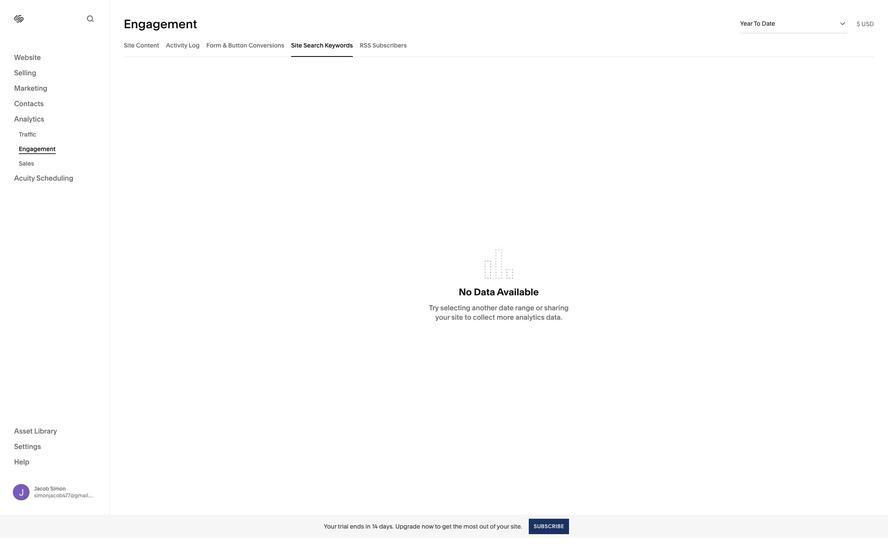Task type: vqa. For each thing, say whether or not it's contained in the screenshot.
days.
yes



Task type: describe. For each thing, give the bounding box(es) containing it.
content
[[136, 41, 159, 49]]

collect
[[473, 313, 495, 322]]

engagement inside engagement "link"
[[19, 145, 56, 153]]

range
[[515, 304, 534, 312]]

selling
[[14, 69, 36, 77]]

&
[[223, 41, 227, 49]]

sales link
[[19, 156, 100, 171]]

tab list containing site content
[[124, 33, 874, 57]]

more
[[497, 313, 514, 322]]

simonjacob477@gmail.com
[[34, 492, 100, 499]]

form & button conversions
[[206, 41, 284, 49]]

available
[[497, 287, 539, 298]]

activity log
[[166, 41, 200, 49]]

site search keywords
[[291, 41, 353, 49]]

jacob simon simonjacob477@gmail.com
[[34, 486, 100, 499]]

analytics
[[516, 313, 545, 322]]

asset
[[14, 427, 33, 435]]

days.
[[379, 523, 394, 530]]

site
[[451, 313, 463, 322]]

data
[[474, 287, 495, 298]]

1 horizontal spatial your
[[497, 523, 509, 530]]

$ usd
[[857, 20, 874, 28]]

14
[[372, 523, 378, 530]]

rss
[[360, 41, 371, 49]]

out
[[479, 523, 489, 530]]

traffic
[[19, 131, 36, 138]]

your inside try selecting another date range or sharing your site to collect more analytics data.
[[435, 313, 450, 322]]

or
[[536, 304, 543, 312]]

in
[[365, 523, 371, 530]]

trial
[[338, 523, 349, 530]]

now
[[422, 523, 434, 530]]

ends
[[350, 523, 364, 530]]

sharing
[[544, 304, 569, 312]]

traffic link
[[19, 127, 100, 142]]

another
[[472, 304, 497, 312]]

asset library
[[14, 427, 57, 435]]

most
[[464, 523, 478, 530]]

asset library link
[[14, 426, 95, 437]]

simon
[[50, 486, 66, 492]]

try selecting another date range or sharing your site to collect more analytics data.
[[429, 304, 569, 322]]

site for site search keywords
[[291, 41, 302, 49]]

subscribe button
[[529, 519, 569, 534]]

search
[[303, 41, 323, 49]]

acuity scheduling
[[14, 174, 73, 182]]

the
[[453, 523, 462, 530]]

site search keywords button
[[291, 33, 353, 57]]

subscribe
[[534, 523, 564, 530]]



Task type: locate. For each thing, give the bounding box(es) containing it.
your trial ends in 14 days. upgrade now to get the most out of your site.
[[324, 523, 522, 530]]

settings
[[14, 442, 41, 451]]

activity log button
[[166, 33, 200, 57]]

0 horizontal spatial engagement
[[19, 145, 56, 153]]

form & button conversions button
[[206, 33, 284, 57]]

acuity scheduling link
[[14, 173, 95, 184]]

1 horizontal spatial to
[[465, 313, 471, 322]]

to
[[465, 313, 471, 322], [435, 523, 441, 530]]

help
[[14, 458, 29, 466]]

$
[[857, 20, 860, 28]]

engagement link
[[19, 142, 100, 156]]

1 horizontal spatial site
[[291, 41, 302, 49]]

button
[[228, 41, 247, 49]]

site content
[[124, 41, 159, 49]]

log
[[189, 41, 200, 49]]

date
[[499, 304, 514, 312]]

site inside button
[[291, 41, 302, 49]]

1 vertical spatial to
[[435, 523, 441, 530]]

sales
[[19, 160, 34, 167]]

data.
[[546, 313, 562, 322]]

analytics link
[[14, 114, 95, 125]]

activity
[[166, 41, 187, 49]]

1 vertical spatial engagement
[[19, 145, 56, 153]]

your
[[435, 313, 450, 322], [497, 523, 509, 530]]

to left get
[[435, 523, 441, 530]]

usd
[[862, 20, 874, 28]]

help link
[[14, 457, 29, 467]]

library
[[34, 427, 57, 435]]

0 horizontal spatial to
[[435, 523, 441, 530]]

of
[[490, 523, 496, 530]]

date
[[762, 20, 775, 27]]

site for site content
[[124, 41, 135, 49]]

0 vertical spatial engagement
[[124, 16, 197, 31]]

website link
[[14, 53, 95, 63]]

0 horizontal spatial site
[[124, 41, 135, 49]]

rss subscribers button
[[360, 33, 407, 57]]

site left search
[[291, 41, 302, 49]]

1 vertical spatial your
[[497, 523, 509, 530]]

your right of
[[497, 523, 509, 530]]

analytics
[[14, 115, 44, 123]]

engagement up content
[[124, 16, 197, 31]]

jacob
[[34, 486, 49, 492]]

engagement
[[124, 16, 197, 31], [19, 145, 56, 153]]

keywords
[[325, 41, 353, 49]]

year
[[740, 20, 753, 27]]

settings link
[[14, 442, 95, 452]]

conversions
[[249, 41, 284, 49]]

subscribers
[[372, 41, 407, 49]]

0 vertical spatial to
[[465, 313, 471, 322]]

get
[[442, 523, 452, 530]]

rss subscribers
[[360, 41, 407, 49]]

to inside try selecting another date range or sharing your site to collect more analytics data.
[[465, 313, 471, 322]]

try
[[429, 304, 439, 312]]

selecting
[[440, 304, 470, 312]]

contacts link
[[14, 99, 95, 109]]

marketing link
[[14, 84, 95, 94]]

year to date button
[[740, 14, 847, 33]]

acuity
[[14, 174, 35, 182]]

2 site from the left
[[291, 41, 302, 49]]

marketing
[[14, 84, 47, 92]]

year to date
[[740, 20, 775, 27]]

0 horizontal spatial your
[[435, 313, 450, 322]]

1 horizontal spatial engagement
[[124, 16, 197, 31]]

form
[[206, 41, 221, 49]]

site left content
[[124, 41, 135, 49]]

1 site from the left
[[124, 41, 135, 49]]

no data available
[[459, 287, 539, 298]]

site
[[124, 41, 135, 49], [291, 41, 302, 49]]

website
[[14, 53, 41, 62]]

0 vertical spatial your
[[435, 313, 450, 322]]

site inside "button"
[[124, 41, 135, 49]]

site.
[[511, 523, 522, 530]]

scheduling
[[36, 174, 73, 182]]

selling link
[[14, 68, 95, 78]]

to right 'site' on the right of the page
[[465, 313, 471, 322]]

engagement down traffic
[[19, 145, 56, 153]]

upgrade
[[395, 523, 420, 530]]

to
[[754, 20, 761, 27]]

your
[[324, 523, 336, 530]]

site content button
[[124, 33, 159, 57]]

contacts
[[14, 99, 44, 108]]

tab list
[[124, 33, 874, 57]]

your down try
[[435, 313, 450, 322]]

no
[[459, 287, 472, 298]]



